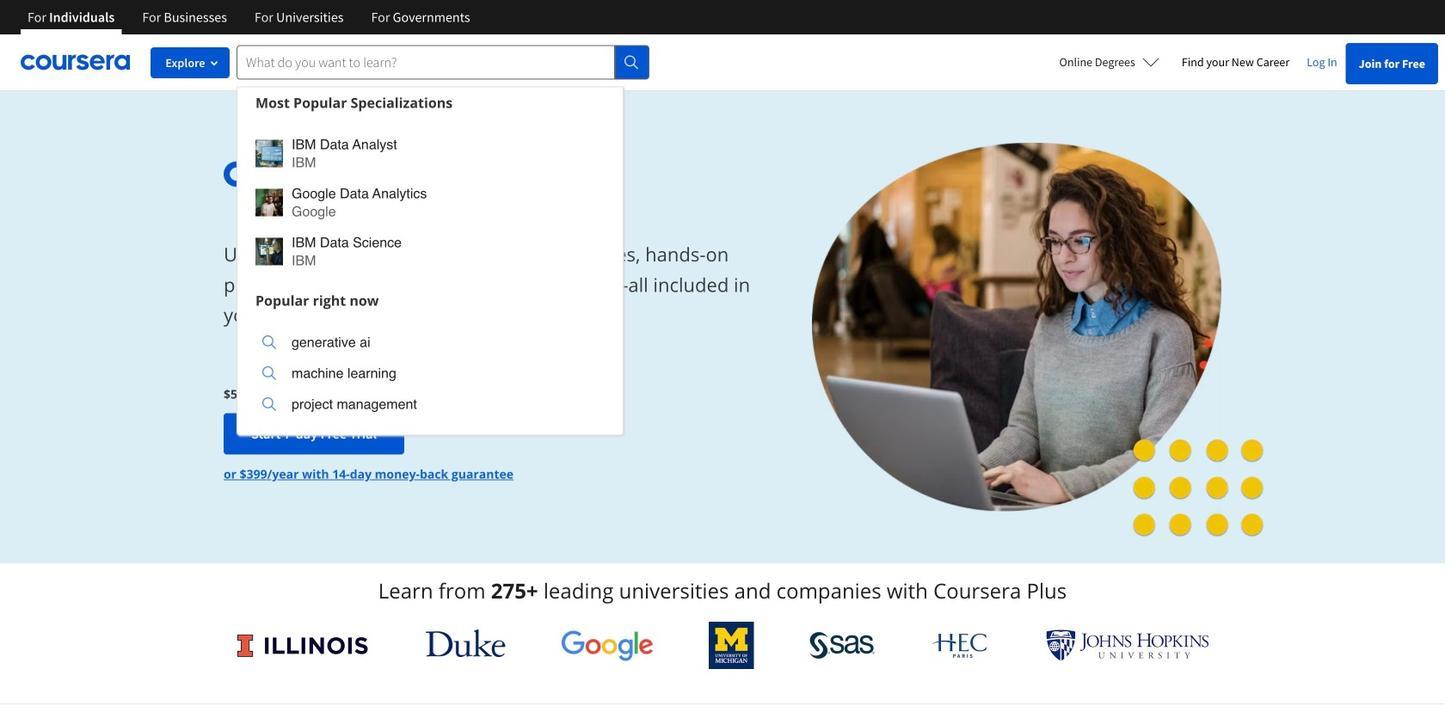 Task type: vqa. For each thing, say whether or not it's contained in the screenshot.
Johns Hopkins University image
yes



Task type: locate. For each thing, give the bounding box(es) containing it.
university of michigan image
[[709, 622, 754, 669]]

university of illinois at urbana-champaign image
[[236, 632, 370, 660]]

list box
[[237, 118, 623, 285], [237, 316, 623, 435]]

johns hopkins university image
[[1046, 630, 1210, 662]]

coursera plus image
[[224, 162, 486, 187]]

2 list box from the top
[[237, 316, 623, 435]]

None search field
[[237, 45, 650, 436]]

autocomplete results list box
[[237, 86, 624, 436]]

google image
[[561, 630, 654, 662]]

1 vertical spatial list box
[[237, 316, 623, 435]]

banner navigation
[[14, 0, 484, 34]]

suggestion image image
[[256, 140, 283, 167], [256, 189, 283, 216], [256, 238, 283, 265], [262, 336, 276, 349], [262, 367, 276, 380], [262, 398, 276, 411]]

0 vertical spatial list box
[[237, 118, 623, 285]]

What do you want to learn? text field
[[237, 45, 615, 80]]

coursera image
[[21, 48, 130, 76]]



Task type: describe. For each thing, give the bounding box(es) containing it.
duke university image
[[426, 630, 506, 657]]

hec paris image
[[931, 628, 991, 663]]

sas image
[[810, 632, 875, 660]]

1 list box from the top
[[237, 118, 623, 285]]



